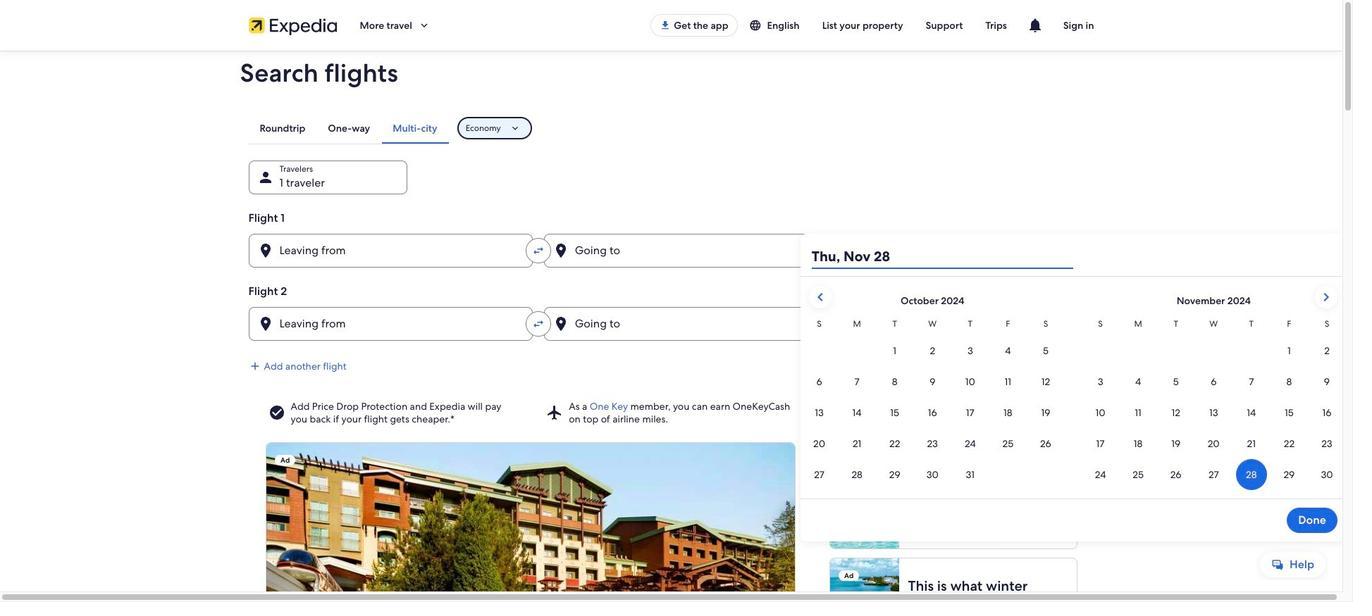 Task type: describe. For each thing, give the bounding box(es) containing it.
swap origin and destination values image
[[532, 318, 545, 331]]

small image
[[749, 19, 767, 32]]

download the app button image
[[660, 20, 671, 31]]

next month image
[[1318, 289, 1335, 306]]

swap origin and destination values image
[[532, 245, 545, 257]]



Task type: locate. For each thing, give the bounding box(es) containing it.
expedia logo image
[[249, 16, 337, 35]]

medium image
[[249, 360, 261, 373]]

previous month image
[[812, 289, 829, 306]]

communication center icon image
[[1027, 17, 1044, 34]]

main content
[[0, 51, 1346, 603]]

tab list
[[249, 113, 449, 144]]

more travel image
[[418, 19, 431, 32]]



Task type: vqa. For each thing, say whether or not it's contained in the screenshot.
car suppliers logo
no



